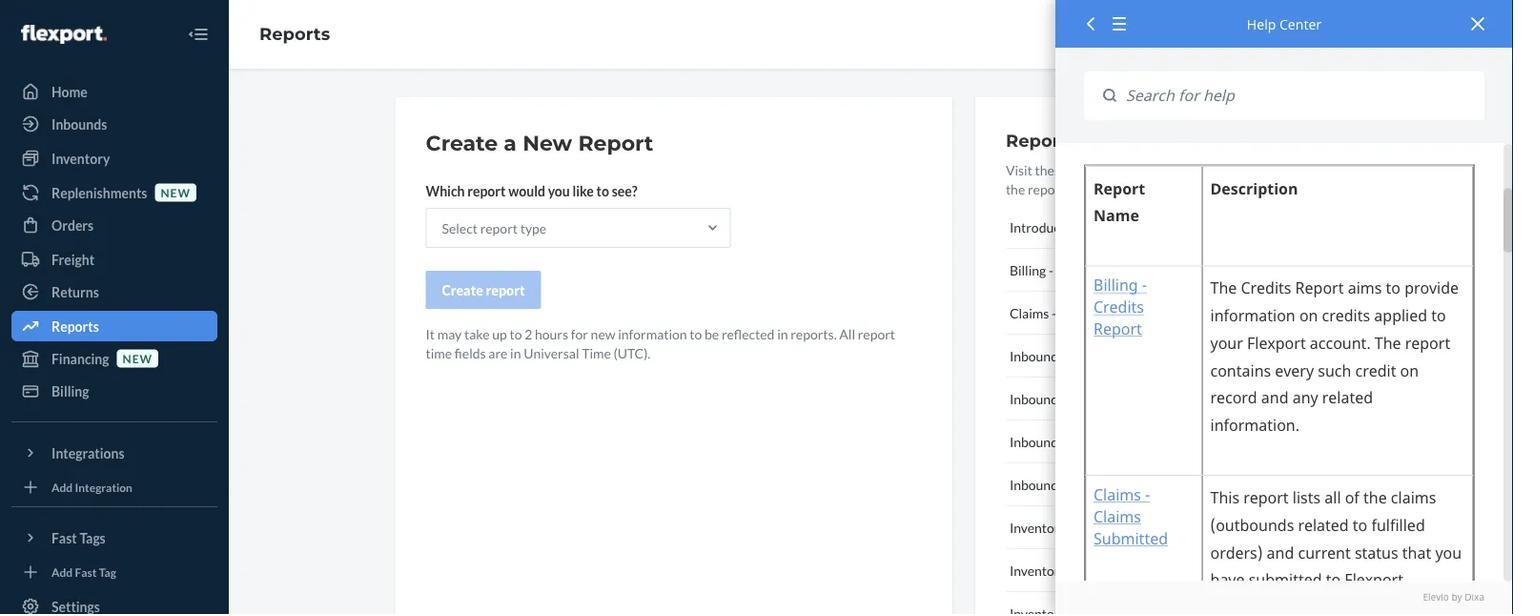 Task type: describe. For each thing, give the bounding box(es) containing it.
1 horizontal spatial center
[[1280, 15, 1322, 33]]

articles
[[1144, 162, 1187, 178]]

0 horizontal spatial a
[[504, 130, 517, 156]]

inventory - levels today
[[1010, 519, 1150, 536]]

claims - claims submitted button
[[1006, 292, 1317, 335]]

returns link
[[11, 277, 217, 307]]

introduction
[[1010, 219, 1084, 235]]

financing
[[52, 351, 109, 367]]

time
[[426, 345, 452, 361]]

elevio by dixa
[[1424, 591, 1485, 604]]

fast inside fast tags dropdown button
[[52, 530, 77, 546]]

report glossary
[[1006, 130, 1149, 151]]

reconciliation for inbounds - monthly reconciliation
[[1127, 391, 1210, 407]]

reporting
[[1101, 219, 1160, 235]]

hours
[[535, 326, 569, 342]]

0 horizontal spatial reports link
[[11, 311, 217, 341]]

introduction to reporting
[[1010, 219, 1160, 235]]

to inside visit these help center articles to get a description of the report and column details.
[[1190, 162, 1202, 178]]

levels
[[1077, 519, 1113, 536]]

elevio by dixa link
[[1085, 591, 1485, 605]]

time
[[582, 345, 611, 361]]

and inside button
[[1149, 562, 1170, 579]]

lot
[[1077, 562, 1096, 579]]

integration
[[75, 480, 133, 494]]

credits
[[1056, 262, 1100, 278]]

may
[[438, 326, 462, 342]]

it
[[426, 326, 435, 342]]

create report button
[[426, 271, 541, 309]]

type
[[521, 220, 547, 236]]

1 horizontal spatial report
[[1006, 130, 1068, 151]]

replenishments
[[52, 185, 147, 201]]

inventory for inventory
[[52, 150, 110, 166]]

to right like
[[597, 183, 609, 199]]

billing for billing - credits report
[[1010, 262, 1047, 278]]

add integration
[[52, 480, 133, 494]]

Search search field
[[1117, 72, 1485, 120]]

inventory for inventory - levels today
[[1010, 519, 1067, 536]]

visit
[[1006, 162, 1033, 178]]

today
[[1116, 519, 1150, 536]]

freight
[[52, 251, 94, 268]]

(all
[[1209, 562, 1227, 579]]

inbounds - packages button
[[1006, 421, 1317, 464]]

are
[[489, 345, 508, 361]]

1 horizontal spatial reports link
[[259, 24, 330, 44]]

new for replenishments
[[161, 185, 191, 199]]

freight link
[[11, 244, 217, 275]]

report for which report would you like to see?
[[468, 183, 506, 199]]

help center
[[1247, 15, 1322, 33]]

fields
[[455, 345, 486, 361]]

and inside visit these help center articles to get a description of the report and column details.
[[1068, 181, 1090, 197]]

be
[[705, 326, 719, 342]]

billing link
[[11, 376, 217, 406]]

inventory for inventory - lot tracking and fefo (all products)
[[1010, 562, 1067, 579]]

create for create report
[[442, 282, 483, 298]]

universal
[[524, 345, 579, 361]]

introduction to reporting button
[[1006, 206, 1317, 249]]

elevio
[[1424, 591, 1450, 604]]

home link
[[11, 76, 217, 107]]

it may take up to 2 hours for new information to be reflected in reports. all report time fields are in universal time (utc).
[[426, 326, 896, 361]]

information
[[618, 326, 687, 342]]

1 horizontal spatial in
[[778, 326, 788, 342]]

details.
[[1138, 181, 1180, 197]]

inbounds for inbounds - monthly reconciliation
[[1010, 391, 1065, 407]]

description
[[1236, 162, 1301, 178]]

shipping
[[1074, 476, 1125, 493]]

1 claims from the left
[[1010, 305, 1050, 321]]

report inside visit these help center articles to get a description of the report and column details.
[[1028, 181, 1066, 197]]

column
[[1093, 181, 1135, 197]]

reflected
[[722, 326, 775, 342]]

orders link
[[11, 210, 217, 240]]

all
[[840, 326, 856, 342]]

add fast tag link
[[11, 561, 217, 584]]

you
[[548, 183, 570, 199]]

would
[[509, 183, 546, 199]]

inbounds for inbounds
[[52, 116, 107, 132]]

to left 2
[[510, 326, 522, 342]]

integrations button
[[11, 438, 217, 468]]

report for select report type
[[480, 220, 518, 236]]

to left 'be'
[[690, 326, 702, 342]]

select
[[442, 220, 478, 236]]

inventory - lot tracking and fefo (all products) button
[[1006, 549, 1317, 592]]

fast tags
[[52, 530, 106, 546]]

for
[[571, 326, 588, 342]]

fast tags button
[[11, 523, 217, 553]]

take
[[464, 326, 490, 342]]

these
[[1035, 162, 1068, 178]]

inbounds for inbounds - shipping plan reconciliation
[[1010, 476, 1065, 493]]

2
[[525, 326, 533, 342]]

products)
[[1229, 562, 1285, 579]]

submitted
[[1101, 305, 1162, 321]]



Task type: vqa. For each thing, say whether or not it's contained in the screenshot.
the Reconciliation in INBOUNDS - INVENTORY RECONCILIATION button
no



Task type: locate. For each thing, give the bounding box(es) containing it.
report for billing - credits report
[[1102, 262, 1143, 278]]

1 vertical spatial create
[[442, 282, 483, 298]]

- inside button
[[1067, 391, 1072, 407]]

reconciliation inside button
[[1127, 391, 1210, 407]]

1 vertical spatial a
[[1226, 162, 1233, 178]]

inbounds down claims - claims submitted in the right of the page
[[1010, 348, 1065, 364]]

like
[[573, 183, 594, 199]]

2 add from the top
[[52, 565, 73, 579]]

by
[[1452, 591, 1463, 604]]

inventory left lot
[[1010, 562, 1067, 579]]

inbounds - shipping plan reconciliation button
[[1006, 464, 1317, 506]]

- left packages
[[1067, 434, 1072, 450]]

tags
[[80, 530, 106, 546]]

inventory up replenishments
[[52, 150, 110, 166]]

1 horizontal spatial and
[[1149, 562, 1170, 579]]

in left reports.
[[778, 326, 788, 342]]

claims down 'billing - credits report'
[[1010, 305, 1050, 321]]

- down claims - claims submitted in the right of the page
[[1067, 348, 1072, 364]]

1 horizontal spatial a
[[1226, 162, 1233, 178]]

0 vertical spatial new
[[161, 185, 191, 199]]

select report type
[[442, 220, 547, 236]]

monthly
[[1074, 391, 1124, 407]]

inbounds inside 'inbounds - inventory reconciliation' button
[[1010, 348, 1065, 364]]

in right are
[[510, 345, 521, 361]]

fast left tags
[[52, 530, 77, 546]]

1 vertical spatial and
[[1149, 562, 1170, 579]]

report left type
[[480, 220, 518, 236]]

1 vertical spatial new
[[591, 326, 616, 342]]

1 vertical spatial reports
[[52, 318, 99, 334]]

new
[[523, 130, 572, 156]]

reports.
[[791, 326, 837, 342]]

inbounds inside inbounds - shipping plan reconciliation button
[[1010, 476, 1065, 493]]

inbounds - packages
[[1010, 434, 1129, 450]]

center up search search field
[[1280, 15, 1322, 33]]

report up the see?
[[578, 130, 654, 156]]

2 horizontal spatial report
[[1102, 262, 1143, 278]]

add down fast tags
[[52, 565, 73, 579]]

0 horizontal spatial center
[[1101, 162, 1142, 178]]

inbounds left packages
[[1010, 434, 1065, 450]]

0 horizontal spatial report
[[578, 130, 654, 156]]

inbounds inside inbounds - monthly reconciliation button
[[1010, 391, 1065, 407]]

inbounds - monthly reconciliation button
[[1006, 378, 1317, 421]]

new up orders link
[[161, 185, 191, 199]]

tracking
[[1098, 562, 1146, 579]]

0 vertical spatial in
[[778, 326, 788, 342]]

inbounds inside inbounds link
[[52, 116, 107, 132]]

reports
[[259, 24, 330, 44], [52, 318, 99, 334]]

billing - credits report button
[[1006, 249, 1317, 292]]

- inside "button"
[[1067, 434, 1072, 450]]

which
[[426, 183, 465, 199]]

to inside button
[[1086, 219, 1099, 235]]

1 horizontal spatial claims
[[1059, 305, 1099, 321]]

flexport logo image
[[21, 25, 107, 44]]

add for add integration
[[52, 480, 73, 494]]

report for create report
[[486, 282, 525, 298]]

and
[[1068, 181, 1090, 197], [1149, 562, 1170, 579]]

new up time
[[591, 326, 616, 342]]

report down reporting
[[1102, 262, 1143, 278]]

1 vertical spatial in
[[510, 345, 521, 361]]

2 horizontal spatial new
[[591, 326, 616, 342]]

create for create a new report
[[426, 130, 498, 156]]

inbounds link
[[11, 109, 217, 139]]

inbounds inside inbounds - packages "button"
[[1010, 434, 1065, 450]]

reconciliation inside button
[[1134, 348, 1217, 364]]

billing
[[1010, 262, 1047, 278], [52, 383, 89, 399]]

0 vertical spatial fast
[[52, 530, 77, 546]]

and left fefo
[[1149, 562, 1170, 579]]

- inside button
[[1067, 348, 1072, 364]]

help up search search field
[[1247, 15, 1277, 33]]

inbounds - monthly reconciliation
[[1010, 391, 1210, 407]]

create up the which
[[426, 130, 498, 156]]

0 vertical spatial add
[[52, 480, 73, 494]]

inbounds
[[52, 116, 107, 132], [1010, 348, 1065, 364], [1010, 391, 1065, 407], [1010, 434, 1065, 450], [1010, 476, 1065, 493]]

see?
[[612, 183, 638, 199]]

billing - credits report
[[1010, 262, 1143, 278]]

inventory link
[[11, 143, 217, 174]]

inbounds for inbounds - packages
[[1010, 434, 1065, 450]]

inventory inside button
[[1074, 348, 1131, 364]]

close navigation image
[[187, 23, 210, 46]]

the
[[1006, 181, 1026, 197]]

- left the shipping
[[1067, 476, 1072, 493]]

dixa
[[1465, 591, 1485, 604]]

inventory - levels today button
[[1006, 506, 1317, 549]]

report for create a new report
[[578, 130, 654, 156]]

2 vertical spatial reconciliation
[[1156, 476, 1239, 493]]

report up up at the left bottom of the page
[[486, 282, 525, 298]]

new up billing link
[[123, 351, 153, 365]]

inbounds - inventory reconciliation
[[1010, 348, 1217, 364]]

help
[[1247, 15, 1277, 33], [1070, 162, 1098, 178]]

inbounds down home
[[52, 116, 107, 132]]

- down 'billing - credits report'
[[1052, 305, 1057, 321]]

- left monthly
[[1067, 391, 1072, 407]]

0 vertical spatial billing
[[1010, 262, 1047, 278]]

inbounds - shipping plan reconciliation
[[1010, 476, 1239, 493]]

returns
[[52, 284, 99, 300]]

reconciliation down 'inbounds - inventory reconciliation' button
[[1127, 391, 1210, 407]]

1 horizontal spatial new
[[161, 185, 191, 199]]

0 vertical spatial reports
[[259, 24, 330, 44]]

report
[[1028, 181, 1066, 197], [468, 183, 506, 199], [480, 220, 518, 236], [486, 282, 525, 298], [858, 326, 896, 342]]

1 horizontal spatial reports
[[259, 24, 330, 44]]

1 vertical spatial billing
[[52, 383, 89, 399]]

get
[[1205, 162, 1224, 178]]

1 horizontal spatial help
[[1247, 15, 1277, 33]]

report inside it may take up to 2 hours for new information to be reflected in reports. all report time fields are in universal time (utc).
[[858, 326, 896, 342]]

create inside button
[[442, 282, 483, 298]]

to left reporting
[[1086, 219, 1099, 235]]

- left lot
[[1070, 562, 1074, 579]]

- for monthly
[[1067, 391, 1072, 407]]

claims
[[1010, 305, 1050, 321], [1059, 305, 1099, 321]]

0 horizontal spatial new
[[123, 351, 153, 365]]

- for lot
[[1070, 562, 1074, 579]]

center inside visit these help center articles to get a description of the report and column details.
[[1101, 162, 1142, 178]]

claims - claims submitted
[[1010, 305, 1162, 321]]

reconciliation for inbounds - inventory reconciliation
[[1134, 348, 1217, 364]]

billing for billing
[[52, 383, 89, 399]]

0 horizontal spatial reports
[[52, 318, 99, 334]]

0 horizontal spatial in
[[510, 345, 521, 361]]

help down report glossary on the right
[[1070, 162, 1098, 178]]

add integration link
[[11, 476, 217, 499]]

- for claims
[[1052, 305, 1057, 321]]

a inside visit these help center articles to get a description of the report and column details.
[[1226, 162, 1233, 178]]

inventory up monthly
[[1074, 348, 1131, 364]]

1 horizontal spatial billing
[[1010, 262, 1047, 278]]

inventory - lot tracking and fefo (all products)
[[1010, 562, 1285, 579]]

0 vertical spatial reconciliation
[[1134, 348, 1217, 364]]

create
[[426, 130, 498, 156], [442, 282, 483, 298]]

inventory left levels
[[1010, 519, 1067, 536]]

billing down introduction
[[1010, 262, 1047, 278]]

center
[[1280, 15, 1322, 33], [1101, 162, 1142, 178]]

which report would you like to see?
[[426, 183, 638, 199]]

1 vertical spatial center
[[1101, 162, 1142, 178]]

and left 'column'
[[1068, 181, 1090, 197]]

2 claims from the left
[[1059, 305, 1099, 321]]

plan
[[1127, 476, 1153, 493]]

new for financing
[[123, 351, 153, 365]]

orders
[[52, 217, 94, 233]]

up
[[492, 326, 507, 342]]

help inside visit these help center articles to get a description of the report and column details.
[[1070, 162, 1098, 178]]

report up 'these'
[[1006, 130, 1068, 151]]

1 vertical spatial fast
[[75, 565, 97, 579]]

inbounds up inbounds - packages
[[1010, 391, 1065, 407]]

1 vertical spatial add
[[52, 565, 73, 579]]

report down 'these'
[[1028, 181, 1066, 197]]

- for shipping
[[1067, 476, 1072, 493]]

- left levels
[[1070, 519, 1074, 536]]

tag
[[99, 565, 116, 579]]

0 vertical spatial and
[[1068, 181, 1090, 197]]

billing down financing
[[52, 383, 89, 399]]

0 horizontal spatial billing
[[52, 383, 89, 399]]

0 vertical spatial help
[[1247, 15, 1277, 33]]

visit these help center articles to get a description of the report and column details.
[[1006, 162, 1316, 197]]

1 vertical spatial reports link
[[11, 311, 217, 341]]

integrations
[[52, 445, 125, 461]]

(utc).
[[614, 345, 651, 361]]

reconciliation
[[1134, 348, 1217, 364], [1127, 391, 1210, 407], [1156, 476, 1239, 493]]

packages
[[1074, 434, 1129, 450]]

a right get
[[1226, 162, 1233, 178]]

0 horizontal spatial help
[[1070, 162, 1098, 178]]

inbounds down inbounds - packages
[[1010, 476, 1065, 493]]

add
[[52, 480, 73, 494], [52, 565, 73, 579]]

0 horizontal spatial claims
[[1010, 305, 1050, 321]]

report
[[1006, 130, 1068, 151], [578, 130, 654, 156], [1102, 262, 1143, 278]]

0 vertical spatial a
[[504, 130, 517, 156]]

0 vertical spatial reports link
[[259, 24, 330, 44]]

create up the may
[[442, 282, 483, 298]]

reconciliation down claims - claims submitted button
[[1134, 348, 1217, 364]]

new inside it may take up to 2 hours for new information to be reflected in reports. all report time fields are in universal time (utc).
[[591, 326, 616, 342]]

report up select report type
[[468, 183, 506, 199]]

fast inside add fast tag link
[[75, 565, 97, 579]]

2 vertical spatial new
[[123, 351, 153, 365]]

0 horizontal spatial and
[[1068, 181, 1090, 197]]

- for packages
[[1067, 434, 1072, 450]]

report inside button
[[486, 282, 525, 298]]

billing inside button
[[1010, 262, 1047, 278]]

claims down "credits"
[[1059, 305, 1099, 321]]

0 vertical spatial center
[[1280, 15, 1322, 33]]

- for inventory
[[1067, 348, 1072, 364]]

center up 'column'
[[1101, 162, 1142, 178]]

- left "credits"
[[1049, 262, 1054, 278]]

add for add fast tag
[[52, 565, 73, 579]]

fefo
[[1173, 562, 1207, 579]]

fast left tag
[[75, 565, 97, 579]]

1 vertical spatial help
[[1070, 162, 1098, 178]]

1 vertical spatial reconciliation
[[1127, 391, 1210, 407]]

of
[[1304, 162, 1316, 178]]

reconciliation inside button
[[1156, 476, 1239, 493]]

0 vertical spatial create
[[426, 130, 498, 156]]

to left get
[[1190, 162, 1202, 178]]

new
[[161, 185, 191, 199], [591, 326, 616, 342], [123, 351, 153, 365]]

report inside button
[[1102, 262, 1143, 278]]

inbounds for inbounds - inventory reconciliation
[[1010, 348, 1065, 364]]

create report
[[442, 282, 525, 298]]

report right 'all'
[[858, 326, 896, 342]]

- for credits
[[1049, 262, 1054, 278]]

home
[[52, 83, 88, 100]]

reconciliation down inbounds - packages "button" on the bottom of page
[[1156, 476, 1239, 493]]

inventory
[[52, 150, 110, 166], [1074, 348, 1131, 364], [1010, 519, 1067, 536], [1010, 562, 1067, 579]]

add left integration
[[52, 480, 73, 494]]

- for levels
[[1070, 519, 1074, 536]]

create a new report
[[426, 130, 654, 156]]

a left new at the top
[[504, 130, 517, 156]]

1 add from the top
[[52, 480, 73, 494]]



